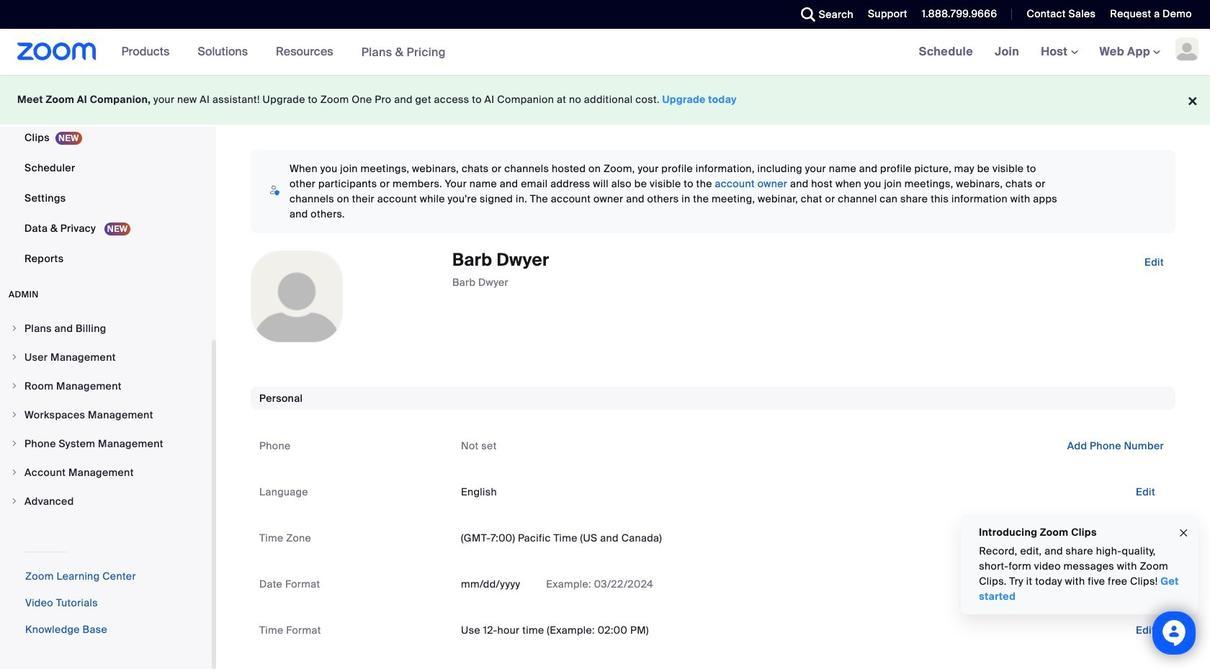 Task type: locate. For each thing, give the bounding box(es) containing it.
3 right image from the top
[[10, 497, 19, 506]]

3 right image from the top
[[10, 411, 19, 419]]

1 vertical spatial right image
[[10, 468, 19, 477]]

0 vertical spatial right image
[[10, 382, 19, 391]]

zoom logo image
[[17, 43, 96, 61]]

menu item
[[0, 315, 212, 342], [0, 344, 212, 371], [0, 373, 212, 400], [0, 401, 212, 429], [0, 430, 212, 458], [0, 459, 212, 486], [0, 488, 212, 515]]

right image
[[10, 382, 19, 391], [10, 468, 19, 477], [10, 497, 19, 506]]

2 vertical spatial right image
[[10, 497, 19, 506]]

5 menu item from the top
[[0, 430, 212, 458]]

right image for fifth menu item from the bottom of the admin menu menu on the left
[[10, 382, 19, 391]]

1 menu item from the top
[[0, 315, 212, 342]]

1 right image from the top
[[10, 324, 19, 333]]

banner
[[0, 29, 1211, 76]]

user photo image
[[252, 252, 342, 342]]

personal menu menu
[[0, 0, 212, 275]]

1 right image from the top
[[10, 382, 19, 391]]

2 right image from the top
[[10, 468, 19, 477]]

footer
[[0, 75, 1211, 125]]

right image
[[10, 324, 19, 333], [10, 353, 19, 362], [10, 411, 19, 419], [10, 440, 19, 448]]

product information navigation
[[111, 29, 457, 76]]



Task type: vqa. For each thing, say whether or not it's contained in the screenshot.
User photo
yes



Task type: describe. For each thing, give the bounding box(es) containing it.
4 right image from the top
[[10, 440, 19, 448]]

2 menu item from the top
[[0, 344, 212, 371]]

right image for seventh menu item from the top
[[10, 497, 19, 506]]

right image for 6th menu item from the top of the admin menu menu on the left
[[10, 468, 19, 477]]

close image
[[1178, 525, 1190, 542]]

profile picture image
[[1176, 37, 1199, 61]]

admin menu menu
[[0, 315, 212, 517]]

7 menu item from the top
[[0, 488, 212, 515]]

meetings navigation
[[909, 29, 1211, 76]]

3 menu item from the top
[[0, 373, 212, 400]]

6 menu item from the top
[[0, 459, 212, 486]]

4 menu item from the top
[[0, 401, 212, 429]]

2 right image from the top
[[10, 353, 19, 362]]

edit user photo image
[[285, 290, 308, 303]]



